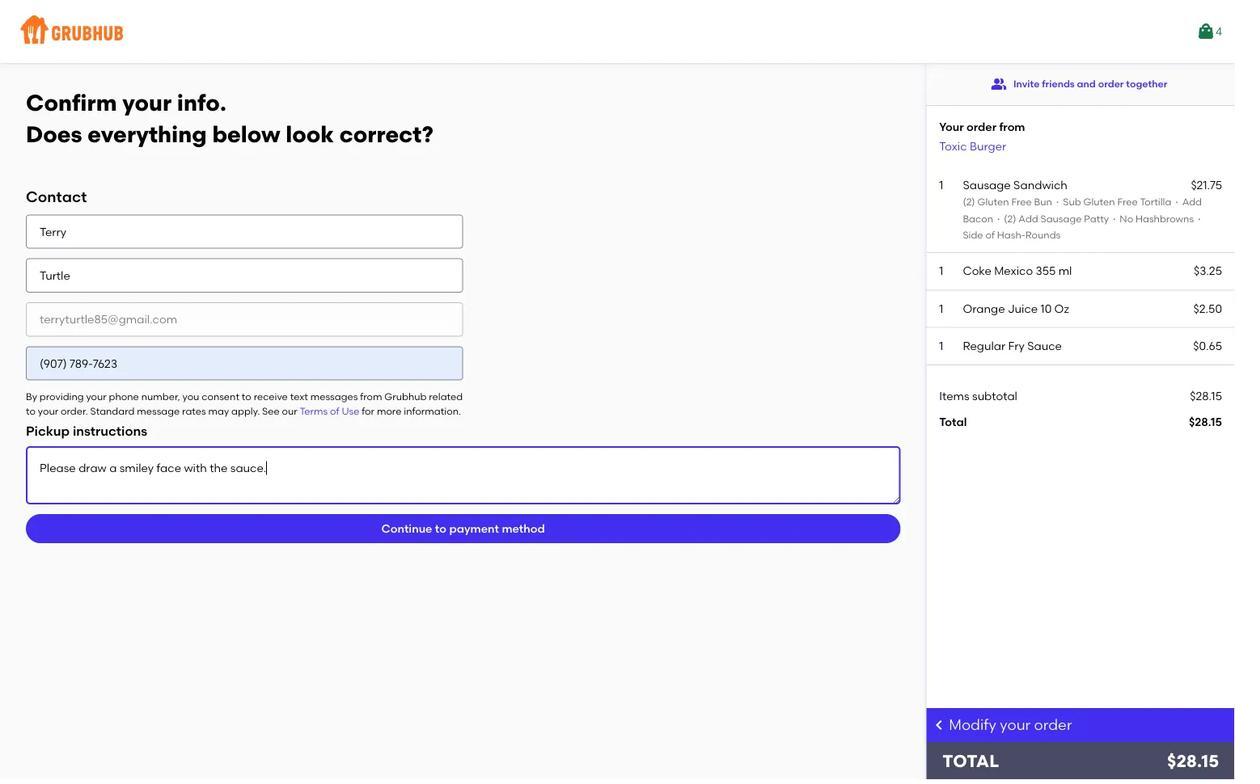 Task type: locate. For each thing, give the bounding box(es) containing it.
sausage sandwich
[[963, 178, 1068, 192]]

1 vertical spatial add
[[1019, 213, 1039, 225]]

2 horizontal spatial order
[[1099, 78, 1124, 90]]

1 1 from the top
[[940, 178, 944, 192]]

Last name text field
[[26, 259, 463, 293]]

invite friends and order together button
[[991, 70, 1168, 99]]

∙
[[1055, 196, 1061, 208], [1172, 196, 1183, 208], [996, 213, 1002, 225], [1112, 213, 1118, 225], [1197, 213, 1203, 225]]

0 vertical spatial sausage
[[963, 178, 1011, 192]]

( up bacon
[[963, 196, 967, 208]]

messages
[[310, 391, 358, 403]]

1 down toxic on the top right of page
[[940, 178, 944, 192]]

invite
[[1014, 78, 1040, 90]]

) up bacon
[[972, 196, 976, 208]]

1 vertical spatial to
[[26, 405, 36, 417]]

your up the everything
[[122, 89, 172, 117]]

add inside the add bacon
[[1183, 196, 1202, 208]]

1 left "orange"
[[940, 302, 944, 315]]

everything
[[88, 121, 207, 148]]

rates
[[182, 405, 206, 417]]

10
[[1041, 302, 1052, 315]]

receive
[[254, 391, 288, 403]]

continue to payment method
[[381, 522, 545, 536]]

1 horizontal spatial sausage
[[1041, 213, 1082, 225]]

gluten up bacon
[[978, 196, 1009, 208]]

1 left coke
[[940, 264, 944, 278]]

0 vertical spatial add
[[1183, 196, 1202, 208]]

from
[[1000, 120, 1026, 134], [360, 391, 382, 403]]

0 vertical spatial $28.15
[[1191, 390, 1223, 403]]

1 vertical spatial total
[[943, 752, 1000, 772]]

$28.15
[[1191, 390, 1223, 403], [1189, 415, 1223, 429], [1168, 752, 1219, 772]]

free down sausage sandwich
[[1012, 196, 1032, 208]]

0 vertical spatial from
[[1000, 120, 1026, 134]]

3 1 from the top
[[940, 302, 944, 315]]

( up hash- on the top of page
[[1004, 213, 1008, 225]]

add up "rounds"
[[1019, 213, 1039, 225]]

your inside confirm your info. does everything below look correct?
[[122, 89, 172, 117]]

) up hash- on the top of page
[[1013, 213, 1017, 225]]

1 horizontal spatial order
[[1035, 717, 1073, 734]]

2 horizontal spatial to
[[435, 522, 447, 536]]

1 vertical spatial )
[[1013, 213, 1017, 225]]

0 horizontal spatial free
[[1012, 196, 1032, 208]]

confirm your info. does everything below look correct?
[[26, 89, 434, 148]]

order up burger
[[967, 120, 997, 134]]

to inside "button"
[[435, 522, 447, 536]]

tortilla
[[1140, 196, 1172, 208]]

modify your order
[[949, 717, 1073, 734]]

0 horizontal spatial from
[[360, 391, 382, 403]]

0 vertical spatial total
[[940, 415, 967, 429]]

)
[[972, 196, 976, 208], [1013, 213, 1017, 225]]

0 horizontal spatial add
[[1019, 213, 1039, 225]]

Phone telephone field
[[26, 347, 463, 381]]

fry
[[1009, 339, 1025, 353]]

$28.15 for $28.15
[[1189, 415, 1223, 429]]

free
[[1012, 196, 1032, 208], [1118, 196, 1138, 208]]

together
[[1127, 78, 1168, 90]]

1 vertical spatial 2
[[1008, 213, 1013, 225]]

2 up hash- on the top of page
[[1008, 213, 1013, 225]]

to
[[242, 391, 251, 403], [26, 405, 36, 417], [435, 522, 447, 536]]

pickup instructions
[[26, 423, 147, 439]]

0 vertical spatial of
[[986, 229, 995, 241]]

sausage up bacon
[[963, 178, 1011, 192]]

1 horizontal spatial gluten
[[1084, 196, 1115, 208]]

1 vertical spatial order
[[967, 120, 997, 134]]

$2.50
[[1194, 302, 1223, 315]]

of
[[986, 229, 995, 241], [330, 405, 339, 417]]

gluten up patty
[[1084, 196, 1115, 208]]

2 vertical spatial $28.15
[[1168, 752, 1219, 772]]

your
[[940, 120, 964, 134]]

may
[[208, 405, 229, 417]]

from up for
[[360, 391, 382, 403]]

order right modify
[[1035, 717, 1073, 734]]

no
[[1120, 213, 1134, 225]]

items
[[940, 390, 970, 403]]

you
[[182, 391, 199, 403]]

total down 'items' at the right of page
[[940, 415, 967, 429]]

0 horizontal spatial gluten
[[978, 196, 1009, 208]]

your
[[122, 89, 172, 117], [86, 391, 107, 403], [38, 405, 58, 417], [1000, 717, 1031, 734]]

1 horizontal spatial (
[[1004, 213, 1008, 225]]

continue to payment method button
[[26, 515, 901, 544]]

related
[[429, 391, 463, 403]]

free up the no
[[1118, 196, 1138, 208]]

4 button
[[1197, 17, 1223, 46]]

to left payment
[[435, 522, 447, 536]]

0 horizontal spatial of
[[330, 405, 339, 417]]

correct?
[[340, 121, 434, 148]]

add down $21.75
[[1183, 196, 1202, 208]]

1 horizontal spatial free
[[1118, 196, 1138, 208]]

burger
[[970, 139, 1007, 153]]

regular fry sauce
[[963, 339, 1062, 353]]

side
[[963, 229, 984, 241]]

0 vertical spatial )
[[972, 196, 976, 208]]

1 for coke mexico 355 ml
[[940, 264, 944, 278]]

to down by
[[26, 405, 36, 417]]

of down messages
[[330, 405, 339, 417]]

1 vertical spatial (
[[1004, 213, 1008, 225]]

total down modify
[[943, 752, 1000, 772]]

1 vertical spatial of
[[330, 405, 339, 417]]

from up burger
[[1000, 120, 1026, 134]]

our
[[282, 405, 298, 417]]

hash-
[[998, 229, 1026, 241]]

standard
[[90, 405, 135, 417]]

and
[[1077, 78, 1096, 90]]

method
[[502, 522, 545, 536]]

1 left regular
[[940, 339, 944, 353]]

sausage
[[963, 178, 1011, 192], [1041, 213, 1082, 225]]

items subtotal
[[940, 390, 1018, 403]]

for
[[362, 405, 375, 417]]

of right side
[[986, 229, 995, 241]]

order right 'and'
[[1099, 78, 1124, 90]]

4 1 from the top
[[940, 339, 944, 353]]

Pickup instructions text field
[[26, 447, 901, 505]]

confirm
[[26, 89, 117, 117]]

1 horizontal spatial )
[[1013, 213, 1017, 225]]

0 horizontal spatial sausage
[[963, 178, 1011, 192]]

total
[[940, 415, 967, 429], [943, 752, 1000, 772]]

friends
[[1042, 78, 1075, 90]]

sauce
[[1028, 339, 1062, 353]]

add
[[1183, 196, 1202, 208], [1019, 213, 1039, 225]]

to up apply.
[[242, 391, 251, 403]]

1 vertical spatial $28.15
[[1189, 415, 1223, 429]]

continue
[[381, 522, 432, 536]]

svg image
[[933, 719, 946, 732]]

1 vertical spatial sausage
[[1041, 213, 1082, 225]]

2 vertical spatial to
[[435, 522, 447, 536]]

0 horizontal spatial order
[[967, 120, 997, 134]]

your up standard
[[86, 391, 107, 403]]

0 horizontal spatial to
[[26, 405, 36, 417]]

0 horizontal spatial 2
[[967, 196, 972, 208]]

total for modify your order
[[943, 752, 1000, 772]]

1 horizontal spatial of
[[986, 229, 995, 241]]

bun
[[1035, 196, 1053, 208]]

sandwich
[[1014, 178, 1068, 192]]

1 horizontal spatial 2
[[1008, 213, 1013, 225]]

1
[[940, 178, 944, 192], [940, 264, 944, 278], [940, 302, 944, 315], [940, 339, 944, 353]]

payment
[[449, 522, 499, 536]]

ml
[[1059, 264, 1072, 278]]

toxic
[[940, 139, 967, 153]]

apply.
[[232, 405, 260, 417]]

terms of use link
[[300, 405, 360, 417]]

order
[[1099, 78, 1124, 90], [967, 120, 997, 134], [1035, 717, 1073, 734]]

add inside ∙ ( 2 ) add sausage patty ∙ no hashbrowns ∙ side of hash-rounds
[[1019, 213, 1039, 225]]

sausage down "( 2 ) gluten free bun ∙ sub gluten free tortilla"
[[1041, 213, 1082, 225]]

0 vertical spatial 2
[[967, 196, 972, 208]]

$28.15 for modify your order
[[1168, 752, 1219, 772]]

2 1 from the top
[[940, 264, 944, 278]]

0 vertical spatial (
[[963, 196, 967, 208]]

0 vertical spatial order
[[1099, 78, 1124, 90]]

355
[[1036, 264, 1056, 278]]

1 horizontal spatial from
[[1000, 120, 1026, 134]]

see
[[262, 405, 280, 417]]

1 horizontal spatial add
[[1183, 196, 1202, 208]]

terms
[[300, 405, 328, 417]]

2 up bacon
[[967, 196, 972, 208]]

∙ down $21.75
[[1197, 213, 1203, 225]]

(
[[963, 196, 967, 208], [1004, 213, 1008, 225]]

2
[[967, 196, 972, 208], [1008, 213, 1013, 225]]

from inside by providing your phone number, you consent to receive text messages from grubhub related to your order. standard message rates may apply. see our
[[360, 391, 382, 403]]

1 vertical spatial from
[[360, 391, 382, 403]]

hashbrowns
[[1136, 213, 1194, 225]]

gluten
[[978, 196, 1009, 208], [1084, 196, 1115, 208]]

1 horizontal spatial to
[[242, 391, 251, 403]]

0 vertical spatial to
[[242, 391, 251, 403]]

providing
[[40, 391, 84, 403]]

below
[[212, 121, 280, 148]]

rounds
[[1026, 229, 1061, 241]]



Task type: describe. For each thing, give the bounding box(es) containing it.
( inside ∙ ( 2 ) add sausage patty ∙ no hashbrowns ∙ side of hash-rounds
[[1004, 213, 1008, 225]]

people icon image
[[991, 76, 1007, 92]]

Email email field
[[26, 303, 463, 337]]

∙ ( 2 ) add sausage patty ∙ no hashbrowns ∙ side of hash-rounds
[[963, 213, 1203, 241]]

from inside your order from toxic burger
[[1000, 120, 1026, 134]]

use
[[342, 405, 360, 417]]

sub
[[1063, 196, 1081, 208]]

terms of use for more information.
[[300, 405, 461, 417]]

order inside invite friends and order together button
[[1099, 78, 1124, 90]]

2 inside ∙ ( 2 ) add sausage patty ∙ no hashbrowns ∙ side of hash-rounds
[[1008, 213, 1013, 225]]

mexico
[[995, 264, 1033, 278]]

2 vertical spatial order
[[1035, 717, 1073, 734]]

consent
[[202, 391, 239, 403]]

number,
[[141, 391, 180, 403]]

2 gluten from the left
[[1084, 196, 1115, 208]]

0 horizontal spatial )
[[972, 196, 976, 208]]

) inside ∙ ( 2 ) add sausage patty ∙ no hashbrowns ∙ side of hash-rounds
[[1013, 213, 1017, 225]]

$21.75
[[1191, 178, 1223, 192]]

does
[[26, 121, 82, 148]]

patty
[[1085, 213, 1109, 225]]

by providing your phone number, you consent to receive text messages from grubhub related to your order. standard message rates may apply. see our
[[26, 391, 463, 417]]

invite friends and order together
[[1014, 78, 1168, 90]]

1 free from the left
[[1012, 196, 1032, 208]]

total for $28.15
[[940, 415, 967, 429]]

look
[[286, 121, 334, 148]]

of inside ∙ ( 2 ) add sausage patty ∙ no hashbrowns ∙ side of hash-rounds
[[986, 229, 995, 241]]

order inside your order from toxic burger
[[967, 120, 997, 134]]

phone
[[109, 391, 139, 403]]

by
[[26, 391, 37, 403]]

∙ right bacon
[[996, 213, 1002, 225]]

regular
[[963, 339, 1006, 353]]

more
[[377, 405, 402, 417]]

modify
[[949, 717, 997, 734]]

1 for orange juice 10 oz
[[940, 302, 944, 315]]

∙ right bun
[[1055, 196, 1061, 208]]

4
[[1216, 25, 1223, 38]]

juice
[[1008, 302, 1038, 315]]

1 for sausage sandwich
[[940, 178, 944, 192]]

oz
[[1055, 302, 1070, 315]]

toxic burger link
[[940, 139, 1007, 153]]

1 gluten from the left
[[978, 196, 1009, 208]]

message
[[137, 405, 180, 417]]

( 2 ) gluten free bun ∙ sub gluten free tortilla
[[963, 196, 1172, 208]]

0 horizontal spatial (
[[963, 196, 967, 208]]

your right modify
[[1000, 717, 1031, 734]]

bacon
[[963, 213, 994, 225]]

∙ up hashbrowns
[[1172, 196, 1183, 208]]

pickup
[[26, 423, 70, 439]]

$3.25
[[1194, 264, 1223, 278]]

your down providing
[[38, 405, 58, 417]]

instructions
[[73, 423, 147, 439]]

order.
[[61, 405, 88, 417]]

First name text field
[[26, 215, 463, 249]]

$0.65
[[1194, 339, 1223, 353]]

information.
[[404, 405, 461, 417]]

coke mexico 355 ml
[[963, 264, 1072, 278]]

∙ left the no
[[1112, 213, 1118, 225]]

contact
[[26, 188, 87, 205]]

orange
[[963, 302, 1005, 315]]

2 free from the left
[[1118, 196, 1138, 208]]

main navigation navigation
[[0, 0, 1236, 63]]

sausage inside ∙ ( 2 ) add sausage patty ∙ no hashbrowns ∙ side of hash-rounds
[[1041, 213, 1082, 225]]

info.
[[177, 89, 226, 117]]

text
[[290, 391, 308, 403]]

coke
[[963, 264, 992, 278]]

add bacon
[[963, 196, 1202, 225]]

1 for regular fry sauce
[[940, 339, 944, 353]]

orange juice 10 oz
[[963, 302, 1070, 315]]

grubhub
[[385, 391, 427, 403]]

your order from toxic burger
[[940, 120, 1026, 153]]

subtotal
[[973, 390, 1018, 403]]



Task type: vqa. For each thing, say whether or not it's contained in the screenshot.
Search Address search box
no



